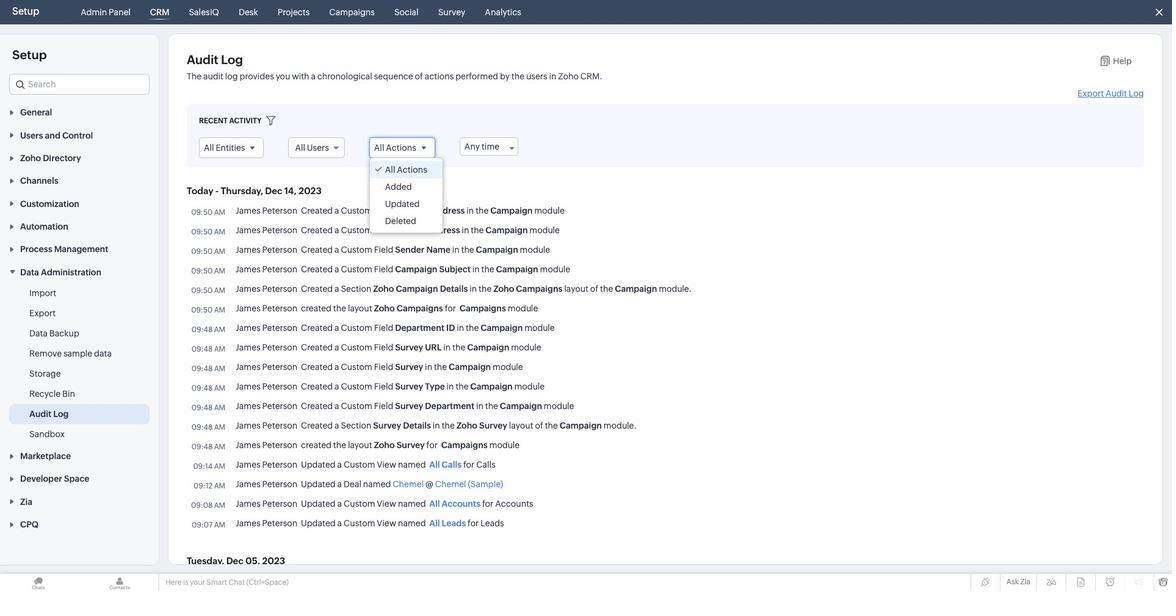 Task type: describe. For each thing, give the bounding box(es) containing it.
panel
[[109, 7, 131, 17]]

salesiq
[[189, 7, 219, 17]]

analytics
[[485, 7, 522, 17]]

chats image
[[0, 574, 77, 591]]

social
[[395, 7, 419, 17]]

crm link
[[145, 0, 174, 24]]

ask
[[1007, 578, 1020, 586]]

admin
[[81, 7, 107, 17]]

campaigns link
[[325, 0, 380, 24]]

desk
[[239, 7, 258, 17]]

smart
[[207, 579, 227, 587]]

chat
[[229, 579, 245, 587]]

crm
[[150, 7, 169, 17]]

admin panel link
[[76, 0, 136, 24]]

analytics link
[[480, 0, 527, 24]]

desk link
[[234, 0, 263, 24]]

projects
[[278, 7, 310, 17]]



Task type: locate. For each thing, give the bounding box(es) containing it.
zia
[[1021, 578, 1031, 586]]

survey link
[[434, 0, 471, 24]]

your
[[190, 579, 205, 587]]

(ctrl+space)
[[247, 579, 289, 587]]

here
[[166, 579, 182, 587]]

is
[[183, 579, 189, 587]]

here is your smart chat (ctrl+space)
[[166, 579, 289, 587]]

salesiq link
[[184, 0, 224, 24]]

contacts image
[[81, 574, 158, 591]]

ask zia
[[1007, 578, 1031, 586]]

campaigns
[[330, 7, 375, 17]]

setup
[[12, 5, 39, 17]]

survey
[[438, 7, 466, 17]]

social link
[[390, 0, 424, 24]]

projects link
[[273, 0, 315, 24]]

admin panel
[[81, 7, 131, 17]]



